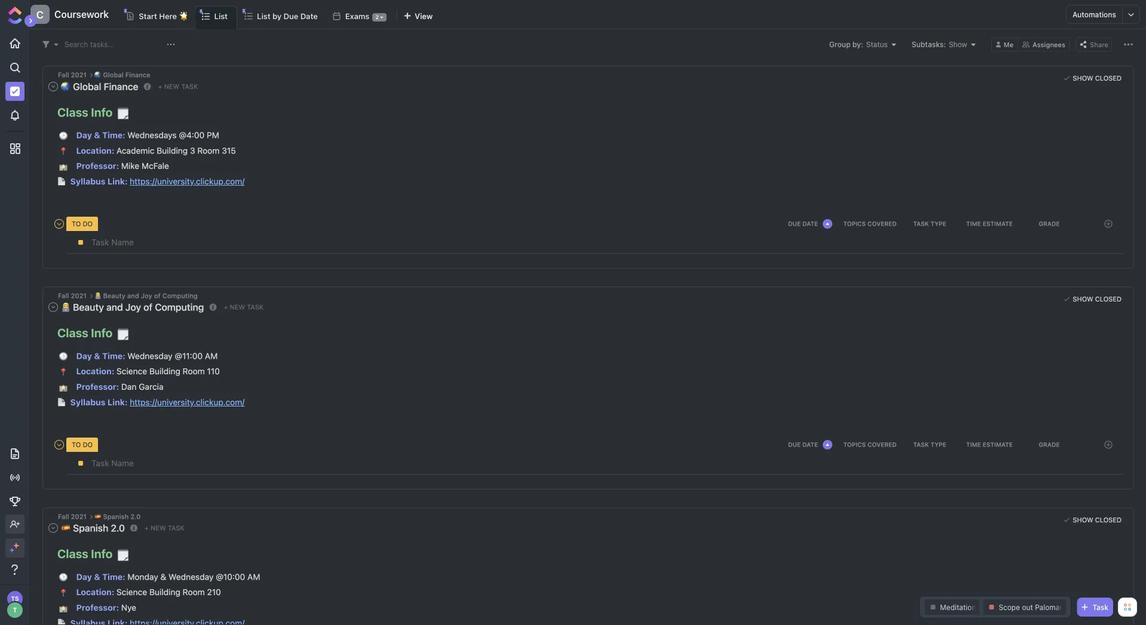 Task type: vqa. For each thing, say whether or not it's contained in the screenshot.
DUE
yes



Task type: describe. For each thing, give the bounding box(es) containing it.
due date button for first grade dropdown button from the top of the page
[[782, 219, 842, 229]]

0 vertical spatial 2.0
[[130, 513, 141, 521]]

class for beauty
[[57, 326, 88, 340]]

location: for beauty
[[76, 367, 114, 377]]

0 vertical spatial of
[[154, 292, 161, 300]]

time for "task type" dropdown button corresponding to second grade dropdown button 'time estimate' dropdown button
[[967, 442, 981, 448]]

Task Name text field
[[91, 453, 1124, 474]]

finance inside dropdown button
[[104, 81, 138, 92]]

nye
[[121, 603, 136, 613]]

pm
[[207, 130, 219, 140]]

0 vertical spatial joy
[[141, 292, 152, 300]]

@10:00
[[216, 572, 245, 582]]

time estimate for second grade dropdown button 'time estimate' dropdown button
[[967, 442, 1013, 448]]

fall for 🇪🇸
[[58, 513, 69, 521]]

1 vertical spatial am
[[247, 572, 260, 582]]

2
[[375, 14, 379, 20]]

topics for "task type" dropdown button corresponding to second grade dropdown button 'time estimate' dropdown button's topics covered dropdown button
[[844, 442, 866, 448]]

professor: dan garcia
[[76, 382, 164, 392]]

1 vertical spatial wednesday
[[169, 572, 214, 582]]

link: for and
[[108, 398, 128, 408]]

start here 🌟 link
[[139, 6, 192, 29]]

link: for finance
[[108, 177, 128, 186]]

📄 syllabus link: https://university.clickup.com/ for and
[[57, 398, 245, 408]]

day & time: for global
[[76, 130, 125, 140]]

due for due date dropdown button associated with second grade dropdown button
[[788, 442, 801, 448]]

👨‍💻 inside dropdown button
[[61, 302, 71, 313]]

by
[[273, 11, 282, 20]]

🌟
[[179, 11, 187, 20]]

list for list by due date
[[257, 11, 270, 20]]

professor: nye
[[76, 603, 136, 613]]

syllabus for beauty
[[70, 398, 106, 408]]

of inside dropdown button
[[144, 302, 153, 313]]

me button
[[991, 37, 1019, 52]]

show closed for 🇪🇸 spanish 2.0
[[1073, 517, 1122, 524]]

info for beauty
[[91, 326, 113, 340]]

2 vertical spatial task
[[1093, 604, 1109, 612]]

mcfale
[[142, 161, 169, 171]]

0 vertical spatial wednesday
[[127, 351, 172, 361]]

1 horizontal spatial 👨‍💻
[[94, 292, 101, 300]]

class for spanish
[[57, 547, 88, 561]]

2021 for spanish
[[71, 513, 87, 521]]

view button
[[398, 6, 438, 29]]

group
[[829, 40, 851, 49]]

new for 🌏 global finance
[[164, 83, 179, 90]]

building for 🌏 global finance
[[157, 146, 188, 156]]

list info image
[[130, 525, 137, 532]]

new for 👨‍💻 beauty and joy of computing
[[230, 304, 245, 312]]

wednesdays @4:00 pm
[[127, 130, 219, 140]]

professor: mike mcfale
[[76, 161, 169, 171]]

0 vertical spatial finance
[[125, 71, 150, 79]]

1 grade button from the top
[[1021, 221, 1081, 227]]

covered for due date dropdown button associated with second grade dropdown button
[[868, 442, 897, 448]]

assignees button
[[1019, 37, 1070, 52]]

https://university.clickup.com/ for 🌏 global finance
[[130, 177, 245, 186]]

time: for and
[[102, 351, 125, 361]]

🇪🇸 spanish 2.0 button
[[47, 520, 128, 537]]

location: academic building 3 room 315
[[76, 146, 236, 156]]

professor: for spanish
[[76, 603, 119, 613]]

topics covered for first grade dropdown button from the top of the page's 'time estimate' dropdown button "task type" dropdown button topics covered dropdown button
[[844, 221, 897, 227]]

& for spanish
[[94, 572, 100, 582]]

sparkle svg 2 image
[[10, 549, 14, 553]]

+ new task for 🇪🇸 spanish 2.0
[[145, 525, 185, 533]]

automations button
[[1067, 5, 1122, 23]]

list info image for 👨‍💻 beauty and joy of computing
[[209, 304, 217, 311]]

Task Name text field
[[91, 232, 1124, 253]]

location: science building room 110
[[76, 367, 220, 377]]

task for first grade dropdown button from the top of the page's 'time estimate' dropdown button "task type" dropdown button
[[913, 221, 929, 227]]

garcia
[[139, 382, 164, 392]]

building for 🇪🇸 spanish 2.0
[[149, 588, 180, 598]]

monday
[[127, 572, 158, 582]]

day for beauty
[[76, 351, 92, 361]]

automations
[[1073, 10, 1116, 19]]

👨‍💻 beauty and joy of computing button
[[47, 299, 207, 316]]

🇪🇸 inside dropdown button
[[61, 523, 71, 534]]

class info 🗒️ for global
[[57, 105, 129, 121]]

date
[[300, 11, 318, 20]]

grade for first grade dropdown button from the top of the page
[[1039, 221, 1060, 227]]

📄 for 👨‍💻 beauty and joy of computing
[[57, 398, 66, 408]]

0 vertical spatial computing
[[162, 292, 198, 300]]

🗒️ for and
[[117, 328, 129, 342]]

fall 2021 for global
[[58, 71, 88, 79]]

list link
[[214, 7, 233, 29]]

joy inside dropdown button
[[125, 302, 141, 313]]

exams
[[345, 11, 370, 20]]

show for 🌏 global finance
[[1073, 74, 1094, 82]]

type for "task type" dropdown button corresponding to second grade dropdown button 'time estimate' dropdown button
[[931, 442, 947, 448]]

due date button for second grade dropdown button
[[782, 440, 842, 450]]

📍 for 🌏 global finance
[[59, 147, 68, 157]]

👨‍💻 beauty and joy of computing inside dropdown button
[[61, 302, 204, 313]]

covered for due date dropdown button related to first grade dropdown button from the top of the page
[[868, 221, 897, 227]]

0 vertical spatial 🌏 global finance
[[94, 71, 150, 79]]

& for beauty
[[94, 351, 100, 361]]

wednesday @11:00 am
[[127, 351, 218, 361]]

🌏 inside dropdown button
[[61, 81, 71, 92]]

professor: for global
[[76, 161, 119, 171]]

t
[[13, 607, 17, 615]]

315
[[222, 146, 236, 156]]

2021 for global
[[71, 71, 87, 79]]

time: for finance
[[102, 130, 125, 140]]

mike
[[121, 161, 139, 171]]

assignees
[[1033, 41, 1066, 49]]

monday & wednesday @10:00 am
[[127, 572, 260, 582]]

2 grade button from the top
[[1021, 442, 1081, 448]]

https://university.clickup.com/ link for 👨‍💻 beauty and joy of computing
[[130, 398, 245, 408]]

@11:00
[[175, 351, 203, 361]]

by:
[[853, 40, 863, 49]]

2 button
[[370, 10, 390, 25]]

view settings element
[[1121, 37, 1136, 52]]

https://university.clickup.com/ link for 🌏 global finance
[[130, 177, 245, 186]]

time estimate button for first grade dropdown button from the top of the page
[[961, 221, 1021, 227]]

dan
[[121, 382, 137, 392]]

closed for 🌏 global finance
[[1095, 74, 1122, 82]]

date for due date dropdown button associated with second grade dropdown button
[[803, 442, 818, 448]]

0 vertical spatial 🇪🇸 spanish 2.0
[[94, 513, 141, 521]]

1 horizontal spatial global
[[103, 71, 124, 79]]

Search tasks... text field
[[65, 36, 164, 53]]

task type button for second grade dropdown button 'time estimate' dropdown button
[[901, 442, 961, 448]]

ts t
[[11, 596, 19, 615]]

0 vertical spatial 🇪🇸
[[94, 513, 101, 521]]

🌏 global finance inside dropdown button
[[61, 81, 138, 92]]

110
[[207, 367, 220, 377]]

beauty inside dropdown button
[[73, 302, 104, 313]]

coursework
[[54, 9, 109, 20]]

closed for 🇪🇸 spanish 2.0
[[1095, 517, 1122, 524]]

3
[[190, 146, 195, 156]]

& for global
[[94, 130, 100, 140]]

fall for 👨‍💻
[[58, 292, 69, 300]]

info for global
[[91, 105, 113, 119]]

list for list
[[214, 12, 228, 21]]

📄 for 🌏 global finance
[[57, 177, 66, 186]]

share
[[1090, 41, 1109, 49]]

exams link
[[345, 6, 370, 29]]

0 vertical spatial 🌏
[[94, 71, 101, 79]]

academic
[[117, 146, 154, 156]]

group by: status
[[829, 40, 888, 49]]



Task type: locate. For each thing, give the bounding box(es) containing it.
location: science building room 210
[[76, 588, 221, 598]]

location: up professor: dan garcia
[[76, 367, 114, 377]]

0 vertical spatial task
[[913, 221, 929, 227]]

room
[[197, 146, 220, 156], [183, 367, 205, 377], [183, 588, 205, 598]]

2 topics from the top
[[844, 442, 866, 448]]

task type for due date dropdown button related to first grade dropdown button from the top of the page
[[913, 221, 947, 227]]

2 class info 🗒️ from the top
[[57, 326, 129, 342]]

🗒️ up monday
[[117, 549, 129, 563]]

fall 2021
[[58, 71, 88, 79], [58, 292, 88, 300], [58, 513, 88, 521]]

2 📄 from the top
[[57, 398, 66, 408]]

syllabus down professor: dan garcia
[[70, 398, 106, 408]]

fall
[[58, 71, 69, 79], [58, 292, 69, 300], [58, 513, 69, 521]]

1 vertical spatial covered
[[868, 442, 897, 448]]

1 time estimate button from the top
[[961, 221, 1021, 227]]

🏫 left professor: nye
[[59, 605, 68, 614]]

+ new task for 👨‍💻 beauty and joy of computing
[[224, 304, 264, 312]]

2.0 inside dropdown button
[[111, 523, 125, 534]]

0 horizontal spatial global
[[73, 81, 101, 92]]

due date for due date dropdown button associated with second grade dropdown button
[[788, 442, 818, 448]]

1 vertical spatial show closed button
[[1061, 293, 1125, 305]]

1 vertical spatial grade
[[1039, 442, 1060, 448]]

2 time estimate button from the top
[[961, 442, 1021, 448]]

2 2021 from the top
[[71, 292, 87, 300]]

time estimate for first grade dropdown button from the top of the page's 'time estimate' dropdown button
[[967, 221, 1013, 227]]

building down 'wednesday @11:00 am'
[[149, 367, 180, 377]]

2 class from the top
[[57, 326, 88, 340]]

1 horizontal spatial 2.0
[[130, 513, 141, 521]]

1 link: from the top
[[108, 177, 128, 186]]

2 vertical spatial 📍
[[59, 589, 68, 599]]

1 fall from the top
[[58, 71, 69, 79]]

https://university.clickup.com/ down 3
[[130, 177, 245, 186]]

1 vertical spatial due date
[[788, 442, 818, 448]]

time estimate button
[[961, 221, 1021, 227], [961, 442, 1021, 448]]

📄 syllabus link: https://university.clickup.com/ for finance
[[57, 177, 245, 186]]

day up professor: dan garcia
[[76, 351, 92, 361]]

0 horizontal spatial of
[[144, 302, 153, 313]]

& up professor: dan garcia
[[94, 351, 100, 361]]

show closed button for 🌏 global finance
[[1061, 72, 1125, 84]]

global down search tasks...
[[73, 81, 101, 92]]

2 horizontal spatial +
[[224, 304, 228, 312]]

3 closed from the top
[[1095, 517, 1122, 524]]

1 grade from the top
[[1039, 221, 1060, 227]]

https://university.clickup.com/ down garcia on the bottom
[[130, 398, 245, 408]]

@4:00
[[179, 130, 205, 140]]

2 show closed from the top
[[1073, 296, 1122, 303]]

1 type from the top
[[931, 221, 947, 227]]

0 vertical spatial show closed button
[[1061, 72, 1125, 84]]

day & time: up professor: nye
[[76, 572, 125, 582]]

building down monday
[[149, 588, 180, 598]]

2 closed from the top
[[1095, 296, 1122, 303]]

day & time:
[[76, 130, 125, 140], [76, 351, 125, 361], [76, 572, 125, 582]]

1 list from the left
[[257, 11, 270, 20]]

& right monday
[[160, 572, 166, 582]]

🇪🇸 spanish 2.0 up list info icon
[[94, 513, 141, 521]]

🗒️ up wednesdays
[[117, 107, 129, 121]]

1 time: from the top
[[102, 130, 125, 140]]

professor: left mike
[[76, 161, 119, 171]]

1 vertical spatial 📄 syllabus link: https://university.clickup.com/
[[57, 398, 245, 408]]

class
[[57, 105, 88, 119], [57, 326, 88, 340], [57, 547, 88, 561]]

2 day from the top
[[76, 351, 92, 361]]

🇪🇸 spanish 2.0 inside dropdown button
[[61, 523, 125, 534]]

3 📍 from the top
[[59, 589, 68, 599]]

share button
[[1076, 37, 1112, 52]]

2 time from the top
[[967, 442, 981, 448]]

global down search tasks... text field on the top
[[103, 71, 124, 79]]

computing inside dropdown button
[[155, 302, 204, 313]]

3 professor: from the top
[[76, 603, 119, 613]]

task type button for first grade dropdown button from the top of the page's 'time estimate' dropdown button
[[901, 221, 961, 227]]

day
[[76, 130, 92, 140], [76, 351, 92, 361], [76, 572, 92, 582]]

1 horizontal spatial list
[[257, 11, 270, 20]]

date
[[803, 221, 818, 227], [803, 442, 818, 448]]

time: for 2.0
[[102, 572, 125, 582]]

time: up academic
[[102, 130, 125, 140]]

1 vertical spatial time estimate
[[967, 442, 1013, 448]]

fall for 🌏
[[58, 71, 69, 79]]

show closed
[[1073, 74, 1122, 82], [1073, 296, 1122, 303], [1073, 517, 1122, 524]]

2 📄 syllabus link: https://university.clickup.com/ from the top
[[57, 398, 245, 408]]

task type
[[913, 221, 947, 227], [913, 442, 947, 448]]

2 https://university.clickup.com/ from the top
[[130, 398, 245, 408]]

1 vertical spatial 🕑
[[59, 353, 68, 362]]

🕑 for 🇪🇸 spanish 2.0
[[59, 574, 68, 583]]

1 vertical spatial 🏫
[[59, 384, 68, 393]]

spanish
[[103, 513, 129, 521], [73, 523, 108, 534]]

2 vertical spatial due
[[788, 442, 801, 448]]

2 vertical spatial new
[[151, 525, 166, 533]]

3 fall 2021 from the top
[[58, 513, 88, 521]]

topics covered for "task type" dropdown button corresponding to second grade dropdown button 'time estimate' dropdown button's topics covered dropdown button
[[844, 442, 897, 448]]

📍 for 🇪🇸 spanish 2.0
[[59, 589, 68, 599]]

1 vertical spatial task
[[913, 442, 929, 448]]

0 vertical spatial task type
[[913, 221, 947, 227]]

science up dan
[[117, 367, 147, 377]]

2 time: from the top
[[102, 351, 125, 361]]

0 vertical spatial topics covered
[[844, 221, 897, 227]]

due date for due date dropdown button related to first grade dropdown button from the top of the page
[[788, 221, 818, 227]]

1 show closed from the top
[[1073, 74, 1122, 82]]

science up nye
[[117, 588, 147, 598]]

2 vertical spatial + new task
[[145, 525, 185, 533]]

1 day & time: from the top
[[76, 130, 125, 140]]

2 fall from the top
[[58, 292, 69, 300]]

1 time from the top
[[967, 221, 981, 227]]

start
[[139, 11, 157, 20]]

closed
[[1095, 74, 1122, 82], [1095, 296, 1122, 303], [1095, 517, 1122, 524]]

https://university.clickup.com/ for 👨‍💻 beauty and joy of computing
[[130, 398, 245, 408]]

1 vertical spatial 🇪🇸
[[61, 523, 71, 534]]

& up 'professor: mike mcfale'
[[94, 130, 100, 140]]

1 vertical spatial task type button
[[901, 442, 961, 448]]

location: for global
[[76, 146, 114, 156]]

info down 👨‍💻 beauty and joy of computing dropdown button
[[91, 326, 113, 340]]

📍 for 👨‍💻 beauty and joy of computing
[[59, 368, 68, 378]]

class for global
[[57, 105, 88, 119]]

2 vertical spatial time:
[[102, 572, 125, 582]]

me
[[1004, 41, 1014, 49]]

1 task type from the top
[[913, 221, 947, 227]]

🕑 for 🌏 global finance
[[59, 132, 68, 141]]

2 due date button from the top
[[782, 440, 842, 450]]

estimate
[[983, 221, 1013, 227], [983, 442, 1013, 448]]

time
[[967, 221, 981, 227], [967, 442, 981, 448]]

link: down professor: dan garcia
[[108, 398, 128, 408]]

🌏 down search
[[61, 81, 71, 92]]

1 closed from the top
[[1095, 74, 1122, 82]]

1 https://university.clickup.com/ from the top
[[130, 177, 245, 186]]

1 horizontal spatial 🌏
[[94, 71, 101, 79]]

2 📍 from the top
[[59, 368, 68, 378]]

coursework button
[[50, 1, 109, 27]]

here
[[159, 11, 177, 20]]

+ for 🌏 global finance
[[158, 83, 162, 90]]

time: left monday
[[102, 572, 125, 582]]

📄 syllabus link: https://university.clickup.com/ down garcia on the bottom
[[57, 398, 245, 408]]

1 horizontal spatial 🇪🇸
[[94, 513, 101, 521]]

am
[[205, 351, 218, 361], [247, 572, 260, 582]]

3 2021 from the top
[[71, 513, 87, 521]]

room for 👨‍💻 beauty and joy of computing
[[183, 367, 205, 377]]

1 topics from the top
[[844, 221, 866, 227]]

fall 2021 for beauty
[[58, 292, 88, 300]]

and
[[127, 292, 139, 300], [106, 302, 123, 313]]

3 show closed from the top
[[1073, 517, 1122, 524]]

wednesday up the location: science building room 110
[[127, 351, 172, 361]]

1 vertical spatial class info 🗒️
[[57, 326, 129, 342]]

task for 👨‍💻 beauty and joy of computing
[[247, 304, 264, 312]]

0 vertical spatial and
[[127, 292, 139, 300]]

🗒️ for finance
[[117, 107, 129, 121]]

grade button
[[1021, 221, 1081, 227], [1021, 442, 1081, 448]]

3 class info 🗒️ from the top
[[57, 547, 129, 563]]

1 vertical spatial time
[[967, 442, 981, 448]]

1 horizontal spatial am
[[247, 572, 260, 582]]

https://university.clickup.com/ link down garcia on the bottom
[[130, 398, 245, 408]]

due for due date dropdown button related to first grade dropdown button from the top of the page
[[788, 221, 801, 227]]

0 vertical spatial 👨‍💻
[[94, 292, 101, 300]]

topics covered button for "task type" dropdown button corresponding to second grade dropdown button 'time estimate' dropdown button
[[842, 442, 901, 448]]

syllabus down 'professor: mike mcfale'
[[70, 177, 106, 186]]

search
[[65, 40, 88, 49]]

2 vertical spatial 🗒️
[[117, 549, 129, 563]]

show closed button
[[1061, 72, 1125, 84], [1061, 293, 1125, 305], [1061, 515, 1125, 526]]

2021 for beauty
[[71, 292, 87, 300]]

building for 👨‍💻 beauty and joy of computing
[[149, 367, 180, 377]]

task for 🌏 global finance
[[181, 83, 198, 90]]

class info 🗒️ for beauty
[[57, 326, 129, 342]]

1 science from the top
[[117, 367, 147, 377]]

2 list from the left
[[214, 12, 228, 21]]

fall 2021 for spanish
[[58, 513, 88, 521]]

0 vertical spatial link:
[[108, 177, 128, 186]]

finance
[[125, 71, 150, 79], [104, 81, 138, 92]]

1 vertical spatial + new task
[[224, 304, 264, 312]]

1 🕑 from the top
[[59, 132, 68, 141]]

show closed for 👨‍💻 beauty and joy of computing
[[1073, 296, 1122, 303]]

1 syllabus from the top
[[70, 177, 106, 186]]

1 day from the top
[[76, 130, 92, 140]]

1 vertical spatial fall
[[58, 292, 69, 300]]

grade
[[1039, 221, 1060, 227], [1039, 442, 1060, 448]]

1 professor: from the top
[[76, 161, 119, 171]]

2 vertical spatial 🏫
[[59, 605, 68, 614]]

status
[[866, 40, 888, 49]]

3 location: from the top
[[76, 588, 114, 598]]

0 horizontal spatial 👨‍💻
[[61, 302, 71, 313]]

1 📄 syllabus link: https://university.clickup.com/ from the top
[[57, 177, 245, 186]]

list by due date
[[257, 11, 318, 20]]

list
[[257, 11, 270, 20], [214, 12, 228, 21]]

room for 🇪🇸 spanish 2.0
[[183, 588, 205, 598]]

task for 🇪🇸 spanish 2.0
[[168, 525, 185, 533]]

1 vertical spatial info
[[91, 326, 113, 340]]

topics covered button
[[842, 221, 901, 227], [842, 442, 901, 448]]

https://university.clickup.com/ link down 3
[[130, 177, 245, 186]]

3 🕑 from the top
[[59, 574, 68, 583]]

start here 🌟
[[139, 11, 187, 20]]

list info image for 🌏 global finance
[[144, 83, 151, 90]]

0 horizontal spatial list info image
[[144, 83, 151, 90]]

0 vertical spatial room
[[197, 146, 220, 156]]

2 estimate from the top
[[983, 442, 1013, 448]]

info for spanish
[[91, 547, 113, 561]]

day up professor: nye
[[76, 572, 92, 582]]

0 vertical spatial due date button
[[782, 219, 842, 229]]

class info 🗒️ down '🌏 global finance' dropdown button
[[57, 105, 129, 121]]

1 vertical spatial topics covered
[[844, 442, 897, 448]]

syllabus for global
[[70, 177, 106, 186]]

📄 syllabus link: https://university.clickup.com/ down mcfale
[[57, 177, 245, 186]]

2 task type button from the top
[[901, 442, 961, 448]]

1 info from the top
[[91, 105, 113, 119]]

show for 🇪🇸 spanish 2.0
[[1073, 517, 1094, 524]]

0 horizontal spatial 2.0
[[111, 523, 125, 534]]

0 vertical spatial time
[[967, 221, 981, 227]]

0 vertical spatial type
[[931, 221, 947, 227]]

🏫 for 🌏 global finance
[[59, 163, 68, 172]]

science for and
[[117, 367, 147, 377]]

room down monday & wednesday @10:00 am at the bottom of the page
[[183, 588, 205, 598]]

list info image
[[144, 83, 151, 90], [209, 304, 217, 311]]

global inside dropdown button
[[73, 81, 101, 92]]

2 grade from the top
[[1039, 442, 1060, 448]]

time:
[[102, 130, 125, 140], [102, 351, 125, 361], [102, 572, 125, 582]]

https://university.clickup.com/ link
[[130, 177, 245, 186], [130, 398, 245, 408]]

wednesday
[[127, 351, 172, 361], [169, 572, 214, 582]]

2 show closed button from the top
[[1061, 293, 1125, 305]]

0 vertical spatial list info image
[[144, 83, 151, 90]]

0 vertical spatial topics
[[844, 221, 866, 227]]

+ for 👨‍💻 beauty and joy of computing
[[224, 304, 228, 312]]

professor: for beauty
[[76, 382, 119, 392]]

spanish inside 🇪🇸 spanish 2.0 dropdown button
[[73, 523, 108, 534]]

class info 🗒️ for spanish
[[57, 547, 129, 563]]

🌏 down the tasks...
[[94, 71, 101, 79]]

1 task type button from the top
[[901, 221, 961, 227]]

type for first grade dropdown button from the top of the page's 'time estimate' dropdown button "task type" dropdown button
[[931, 221, 947, 227]]

📄
[[57, 177, 66, 186], [57, 398, 66, 408]]

2 vertical spatial 🕑
[[59, 574, 68, 583]]

class info 🗒️ down 🇪🇸 spanish 2.0 dropdown button
[[57, 547, 129, 563]]

🏫 left 'professor: mike mcfale'
[[59, 163, 68, 172]]

professor: left nye
[[76, 603, 119, 613]]

task
[[913, 221, 929, 227], [913, 442, 929, 448], [1093, 604, 1109, 612]]

1 due date from the top
[[788, 221, 818, 227]]

new for 🇪🇸 spanish 2.0
[[151, 525, 166, 533]]

grade for second grade dropdown button
[[1039, 442, 1060, 448]]

1 vertical spatial fall 2021
[[58, 292, 88, 300]]

0 vertical spatial topics covered button
[[842, 221, 901, 227]]

task
[[181, 83, 198, 90], [247, 304, 264, 312], [168, 525, 185, 533]]

subtasks:
[[912, 40, 946, 49]]

of
[[154, 292, 161, 300], [144, 302, 153, 313]]

type
[[931, 221, 947, 227], [931, 442, 947, 448]]

location: for spanish
[[76, 588, 114, 598]]

2 type from the top
[[931, 442, 947, 448]]

3 🏫 from the top
[[59, 605, 68, 614]]

1 horizontal spatial of
[[154, 292, 161, 300]]

2.0 left list info icon
[[111, 523, 125, 534]]

2 fall 2021 from the top
[[58, 292, 88, 300]]

task type button
[[901, 221, 961, 227], [901, 442, 961, 448]]

3 show closed button from the top
[[1061, 515, 1125, 526]]

am right @10:00
[[247, 572, 260, 582]]

🗒️ down 👨‍💻 beauty and joy of computing dropdown button
[[117, 328, 129, 342]]

1 🗒️ from the top
[[117, 107, 129, 121]]

1 vertical spatial syllabus
[[70, 398, 106, 408]]

1 vertical spatial and
[[106, 302, 123, 313]]

2 info from the top
[[91, 326, 113, 340]]

🌏 global finance down the tasks...
[[61, 81, 138, 92]]

2 🕑 from the top
[[59, 353, 68, 362]]

3 day & time: from the top
[[76, 572, 125, 582]]

3 day from the top
[[76, 572, 92, 582]]

🌏 global finance down search tasks... text field on the top
[[94, 71, 150, 79]]

1 topics covered from the top
[[844, 221, 897, 227]]

1 📍 from the top
[[59, 147, 68, 157]]

0 vertical spatial due
[[284, 11, 298, 20]]

🏫 left professor: dan garcia
[[59, 384, 68, 393]]

1 show closed button from the top
[[1061, 72, 1125, 84]]

1 vertical spatial of
[[144, 302, 153, 313]]

🏫 for 👨‍💻 beauty and joy of computing
[[59, 384, 68, 393]]

2 date from the top
[[803, 442, 818, 448]]

0 vertical spatial https://university.clickup.com/ link
[[130, 177, 245, 186]]

estimate for first grade dropdown button from the top of the page
[[983, 221, 1013, 227]]

time estimate button for second grade dropdown button
[[961, 442, 1021, 448]]

1 🏫 from the top
[[59, 163, 68, 172]]

3 fall from the top
[[58, 513, 69, 521]]

1 class info 🗒️ from the top
[[57, 105, 129, 121]]

0 horizontal spatial +
[[145, 525, 149, 533]]

wednesdays
[[127, 130, 177, 140]]

2 link: from the top
[[108, 398, 128, 408]]

0 horizontal spatial and
[[106, 302, 123, 313]]

time estimate
[[967, 221, 1013, 227], [967, 442, 1013, 448]]

show for 👨‍💻 beauty and joy of computing
[[1073, 296, 1094, 303]]

1 fall 2021 from the top
[[58, 71, 88, 79]]

due date
[[788, 221, 818, 227], [788, 442, 818, 448]]

0 vertical spatial 📍
[[59, 147, 68, 157]]

0 vertical spatial 2021
[[71, 71, 87, 79]]

science for 2.0
[[117, 588, 147, 598]]

room right 3
[[197, 146, 220, 156]]

3 time: from the top
[[102, 572, 125, 582]]

1 vertical spatial time:
[[102, 351, 125, 361]]

0 horizontal spatial 🇪🇸
[[61, 523, 71, 534]]

and inside dropdown button
[[106, 302, 123, 313]]

2 due date from the top
[[788, 442, 818, 448]]

🌏 global finance
[[94, 71, 150, 79], [61, 81, 138, 92]]

location: up professor: nye
[[76, 588, 114, 598]]

2 topics covered from the top
[[844, 442, 897, 448]]

0 vertical spatial beauty
[[103, 292, 125, 300]]

1 https://university.clickup.com/ link from the top
[[130, 177, 245, 186]]

1 vertical spatial show closed
[[1073, 296, 1122, 303]]

210
[[207, 588, 221, 598]]

class info 🗒️ down 👨‍💻 beauty and joy of computing dropdown button
[[57, 326, 129, 342]]

1 date from the top
[[803, 221, 818, 227]]

list by due date link
[[257, 6, 323, 29]]

room down @11:00
[[183, 367, 205, 377]]

1 location: from the top
[[76, 146, 114, 156]]

link:
[[108, 177, 128, 186], [108, 398, 128, 408]]

wednesday up 210
[[169, 572, 214, 582]]

view settings image
[[1124, 40, 1133, 49]]

2 day & time: from the top
[[76, 351, 125, 361]]

🇪🇸 spanish 2.0 left list info icon
[[61, 523, 125, 534]]

1 covered from the top
[[868, 221, 897, 227]]

computing
[[162, 292, 198, 300], [155, 302, 204, 313]]

0 vertical spatial info
[[91, 105, 113, 119]]

1 time estimate from the top
[[967, 221, 1013, 227]]

subtasks: show
[[912, 40, 968, 49]]

1 vertical spatial date
[[803, 442, 818, 448]]

1 vertical spatial professor:
[[76, 382, 119, 392]]

global
[[103, 71, 124, 79], [73, 81, 101, 92]]

2 vertical spatial class
[[57, 547, 88, 561]]

2 syllabus from the top
[[70, 398, 106, 408]]

tasks...
[[90, 40, 114, 49]]

2 vertical spatial closed
[[1095, 517, 1122, 524]]

1 vertical spatial estimate
[[983, 442, 1013, 448]]

0 vertical spatial science
[[117, 367, 147, 377]]

2 topics covered button from the top
[[842, 442, 901, 448]]

0 vertical spatial due date
[[788, 221, 818, 227]]

1 class from the top
[[57, 105, 88, 119]]

0 vertical spatial covered
[[868, 221, 897, 227]]

show
[[949, 40, 968, 49], [1073, 74, 1094, 82], [1073, 296, 1094, 303], [1073, 517, 1094, 524]]

class info 🗒️
[[57, 105, 129, 121], [57, 326, 129, 342], [57, 547, 129, 563]]

1 vertical spatial grade button
[[1021, 442, 1081, 448]]

topics covered button for first grade dropdown button from the top of the page's 'time estimate' dropdown button "task type" dropdown button
[[842, 221, 901, 227]]

1 vertical spatial day & time:
[[76, 351, 125, 361]]

2.0 up list info icon
[[130, 513, 141, 521]]

2 vertical spatial location:
[[76, 588, 114, 598]]

2 science from the top
[[117, 588, 147, 598]]

🗒️
[[117, 107, 129, 121], [117, 328, 129, 342], [117, 549, 129, 563]]

day & time: up professor: dan garcia
[[76, 351, 125, 361]]

🌏 global finance button
[[47, 78, 141, 95]]

list right the 🌟
[[214, 12, 228, 21]]

1 📄 from the top
[[57, 177, 66, 186]]

1 estimate from the top
[[983, 221, 1013, 227]]

1 topics covered button from the top
[[842, 221, 901, 227]]

🕑 for 👨‍💻 beauty and joy of computing
[[59, 353, 68, 362]]

ts
[[11, 596, 19, 603]]

1 vertical spatial 🗒️
[[117, 328, 129, 342]]

joy
[[141, 292, 152, 300], [125, 302, 141, 313]]

closed for 👨‍💻 beauty and joy of computing
[[1095, 296, 1122, 303]]

am up 110
[[205, 351, 218, 361]]

2 location: from the top
[[76, 367, 114, 377]]

1 vertical spatial spanish
[[73, 523, 108, 534]]

date for due date dropdown button related to first grade dropdown button from the top of the page
[[803, 221, 818, 227]]

sparkle svg 1 image
[[13, 543, 19, 549]]

location: up 'professor: mike mcfale'
[[76, 146, 114, 156]]

show closed for 🌏 global finance
[[1073, 74, 1122, 82]]

day & time: for spanish
[[76, 572, 125, 582]]

view
[[415, 11, 433, 20]]

building down wednesdays @4:00 pm
[[157, 146, 188, 156]]

🗒️ for 2.0
[[117, 549, 129, 563]]

1 vertical spatial building
[[149, 367, 180, 377]]

3 class from the top
[[57, 547, 88, 561]]

time for first grade dropdown button from the top of the page's 'time estimate' dropdown button "task type" dropdown button
[[967, 221, 981, 227]]

+ for 🇪🇸 spanish 2.0
[[145, 525, 149, 533]]

day up 'professor: mike mcfale'
[[76, 130, 92, 140]]

0 vertical spatial 👨‍💻 beauty and joy of computing
[[94, 292, 198, 300]]

& up professor: nye
[[94, 572, 100, 582]]

info
[[91, 105, 113, 119], [91, 326, 113, 340], [91, 547, 113, 561]]

professor: left dan
[[76, 382, 119, 392]]

info down 🇪🇸 spanish 2.0 dropdown button
[[91, 547, 113, 561]]

1 2021 from the top
[[71, 71, 87, 79]]

&
[[94, 130, 100, 140], [94, 351, 100, 361], [94, 572, 100, 582], [160, 572, 166, 582]]

0 vertical spatial am
[[205, 351, 218, 361]]

location:
[[76, 146, 114, 156], [76, 367, 114, 377], [76, 588, 114, 598]]

0 vertical spatial spanish
[[103, 513, 129, 521]]

📄 syllabus link: https://university.clickup.com/
[[57, 177, 245, 186], [57, 398, 245, 408]]

show closed button for 🇪🇸 spanish 2.0
[[1061, 515, 1125, 526]]

info down '🌏 global finance' dropdown button
[[91, 105, 113, 119]]

+ new task
[[158, 83, 198, 90], [224, 304, 264, 312], [145, 525, 185, 533]]

task type for due date dropdown button associated with second grade dropdown button
[[913, 442, 947, 448]]

task for "task type" dropdown button corresponding to second grade dropdown button 'time estimate' dropdown button
[[913, 442, 929, 448]]

🏫 for 🇪🇸 spanish 2.0
[[59, 605, 68, 614]]

1 due date button from the top
[[782, 219, 842, 229]]

professor:
[[76, 161, 119, 171], [76, 382, 119, 392], [76, 603, 119, 613]]

👨‍💻 beauty and joy of computing
[[94, 292, 198, 300], [61, 302, 204, 313]]

3 info from the top
[[91, 547, 113, 561]]

day for spanish
[[76, 572, 92, 582]]

0 vertical spatial 📄 syllabus link: https://university.clickup.com/
[[57, 177, 245, 186]]

search tasks...
[[65, 40, 114, 49]]

list left by
[[257, 11, 270, 20]]

1 horizontal spatial list info image
[[209, 304, 217, 311]]

1 vertical spatial beauty
[[73, 302, 104, 313]]

2 covered from the top
[[868, 442, 897, 448]]

topics covered
[[844, 221, 897, 227], [844, 442, 897, 448]]

2 professor: from the top
[[76, 382, 119, 392]]

due inside list by due date link
[[284, 11, 298, 20]]

2 time estimate from the top
[[967, 442, 1013, 448]]

2 task type from the top
[[913, 442, 947, 448]]

0 vertical spatial task
[[181, 83, 198, 90]]

2 🗒️ from the top
[[117, 328, 129, 342]]

due date button
[[782, 219, 842, 229], [782, 440, 842, 450]]

1 vertical spatial global
[[73, 81, 101, 92]]

🕑
[[59, 132, 68, 141], [59, 353, 68, 362], [59, 574, 68, 583]]

time: up professor: dan garcia
[[102, 351, 125, 361]]

1 vertical spatial room
[[183, 367, 205, 377]]

3 🗒️ from the top
[[117, 549, 129, 563]]

link: down 'professor: mike mcfale'
[[108, 177, 128, 186]]

0 vertical spatial estimate
[[983, 221, 1013, 227]]

day & time: up 'professor: mike mcfale'
[[76, 130, 125, 140]]



